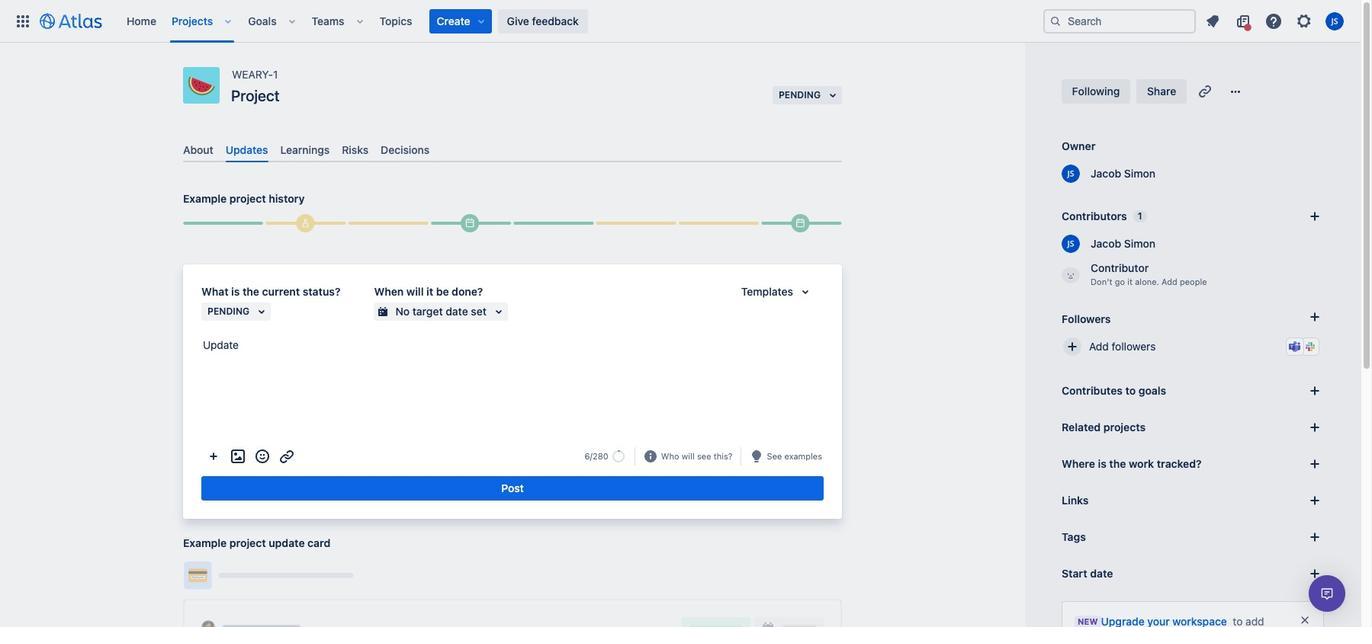 Task type: vqa. For each thing, say whether or not it's contained in the screenshot.
the Close banner image
yes



Task type: locate. For each thing, give the bounding box(es) containing it.
see examples button
[[765, 450, 824, 464]]

see
[[767, 451, 782, 461]]

1 vertical spatial 1
[[1138, 211, 1142, 222]]

open intercom messenger image
[[1318, 585, 1336, 603]]

contributor don't go it alone. add people
[[1091, 262, 1207, 287]]

1 horizontal spatial is
[[1098, 458, 1107, 471]]

will up no
[[406, 285, 424, 298]]

1 vertical spatial project
[[229, 537, 266, 550]]

contributes
[[1062, 384, 1123, 397]]

example project history
[[183, 192, 305, 205]]

is
[[231, 285, 240, 298], [1098, 458, 1107, 471]]

1 vertical spatial will
[[682, 451, 695, 461]]

0 horizontal spatial it
[[426, 285, 433, 298]]

no target date set button
[[374, 303, 508, 321]]

to
[[1126, 384, 1136, 397]]

date inside the "no target date set" dropdown button
[[446, 305, 468, 318]]

risks
[[342, 143, 369, 156]]

top element
[[9, 0, 1044, 42]]

1 horizontal spatial will
[[682, 451, 695, 461]]

tab list
[[177, 137, 848, 163]]

0 horizontal spatial date
[[446, 305, 468, 318]]

0 horizontal spatial 1
[[273, 68, 278, 81]]

card
[[308, 537, 331, 550]]

add followers
[[1089, 340, 1156, 353]]

when will it be done?
[[374, 285, 483, 298]]

0 vertical spatial add
[[1162, 277, 1178, 287]]

update
[[269, 537, 305, 550]]

add files, videos, or images image
[[229, 448, 247, 466]]

slack logo showing nan channels are connected to this project image
[[1304, 341, 1317, 353]]

1 horizontal spatial date
[[1090, 568, 1113, 580]]

the up pending button
[[243, 285, 259, 298]]

following button
[[1062, 79, 1130, 104]]

0 vertical spatial 1
[[273, 68, 278, 81]]

0 vertical spatial date
[[446, 305, 468, 318]]

pending button
[[201, 303, 271, 321]]

share
[[1147, 85, 1176, 98]]

2 project from the top
[[229, 537, 266, 550]]

project left update
[[229, 537, 266, 550]]

date right start
[[1090, 568, 1113, 580]]

what
[[201, 285, 229, 298]]

templates
[[741, 285, 793, 298]]

is for what
[[231, 285, 240, 298]]

add inside contributor don't go it alone. add people
[[1162, 277, 1178, 287]]

1 vertical spatial is
[[1098, 458, 1107, 471]]

0 vertical spatial will
[[406, 285, 424, 298]]

1
[[273, 68, 278, 81], [1138, 211, 1142, 222]]

project left history
[[229, 192, 266, 205]]

project
[[229, 192, 266, 205], [229, 537, 266, 550]]

0 vertical spatial project
[[229, 192, 266, 205]]

0 vertical spatial the
[[243, 285, 259, 298]]

followers
[[1112, 340, 1156, 353]]

will
[[406, 285, 424, 298], [682, 451, 695, 461]]

it
[[1128, 277, 1133, 287], [426, 285, 433, 298]]

start
[[1062, 568, 1088, 580]]

1 vertical spatial add
[[1089, 340, 1109, 353]]

owner
[[1062, 140, 1096, 153]]

is up pending button
[[231, 285, 240, 298]]

when
[[374, 285, 404, 298]]

0 vertical spatial example
[[183, 192, 227, 205]]

date
[[446, 305, 468, 318], [1090, 568, 1113, 580]]

topics
[[380, 14, 412, 27]]

msteams logo showing  channels are connected to this project image
[[1289, 341, 1301, 353]]

1 horizontal spatial add
[[1162, 277, 1178, 287]]

the left work
[[1109, 458, 1126, 471]]

status?
[[303, 285, 341, 298]]

add
[[1162, 277, 1178, 287], [1089, 340, 1109, 353]]

feedback
[[532, 14, 579, 27]]

current
[[262, 285, 300, 298]]

where
[[1062, 458, 1095, 471]]

1 vertical spatial example
[[183, 537, 227, 550]]

0 vertical spatial is
[[231, 285, 240, 298]]

1 right contributors
[[1138, 211, 1142, 222]]

the
[[243, 285, 259, 298], [1109, 458, 1126, 471]]

people
[[1180, 277, 1207, 287]]

new
[[1078, 617, 1098, 627]]

will for when
[[406, 285, 424, 298]]

tags
[[1062, 531, 1086, 544]]

tracked?
[[1157, 458, 1202, 471]]

1 project from the top
[[229, 192, 266, 205]]

projects
[[172, 14, 213, 27]]

add right alone.
[[1162, 277, 1178, 287]]

1 up project
[[273, 68, 278, 81]]

date left set at the left of page
[[446, 305, 468, 318]]

topics link
[[375, 9, 417, 33]]

tab list containing about
[[177, 137, 848, 163]]

it left be
[[426, 285, 433, 298]]

6/280
[[585, 452, 609, 462]]

example project update card
[[183, 537, 331, 550]]

who will see this? button
[[660, 450, 734, 464]]

will inside dropdown button
[[682, 451, 695, 461]]

0 horizontal spatial the
[[243, 285, 259, 298]]

give feedback
[[507, 14, 579, 27]]

home link
[[122, 9, 161, 33]]

is right where
[[1098, 458, 1107, 471]]

will left see
[[682, 451, 695, 461]]

teams
[[312, 14, 344, 27]]

add follower image
[[1063, 338, 1082, 356]]

links
[[1062, 494, 1089, 507]]

go
[[1115, 277, 1125, 287]]

give feedback button
[[498, 9, 588, 33]]

0 horizontal spatial will
[[406, 285, 424, 298]]

example
[[183, 192, 227, 205], [183, 537, 227, 550]]

1 horizontal spatial the
[[1109, 458, 1126, 471]]

2 example from the top
[[183, 537, 227, 550]]

weary-1 link
[[232, 67, 278, 82]]

it right go
[[1128, 277, 1133, 287]]

0 horizontal spatial add
[[1089, 340, 1109, 353]]

decisions
[[381, 143, 430, 156]]

done?
[[452, 285, 483, 298]]

weary-
[[232, 68, 273, 81]]

1 horizontal spatial it
[[1128, 277, 1133, 287]]

1 example from the top
[[183, 192, 227, 205]]

examples
[[785, 451, 822, 461]]

Main content area, start typing to enter text. text field
[[201, 336, 824, 360]]

related projects
[[1062, 421, 1146, 434]]

0 horizontal spatial is
[[231, 285, 240, 298]]

history
[[269, 192, 305, 205]]

add followers button
[[1056, 330, 1330, 364]]

banner
[[0, 0, 1361, 43]]

who will see this?
[[661, 451, 733, 461]]

set
[[471, 305, 487, 318]]

add right 'add follower' icon
[[1089, 340, 1109, 353]]

1 vertical spatial the
[[1109, 458, 1126, 471]]

example for example project update card
[[183, 537, 227, 550]]

don't
[[1091, 277, 1113, 287]]



Task type: describe. For each thing, give the bounding box(es) containing it.
following
[[1072, 85, 1120, 98]]

help image
[[1265, 12, 1283, 30]]

is for where
[[1098, 458, 1107, 471]]

project
[[231, 87, 280, 105]]

update
[[203, 339, 239, 352]]

give
[[507, 14, 529, 27]]

home
[[127, 14, 156, 27]]

1 inside weary-1 project
[[273, 68, 278, 81]]

target
[[412, 305, 443, 318]]

projects link
[[167, 9, 218, 33]]

alone.
[[1135, 277, 1159, 287]]

no target date set
[[395, 305, 487, 318]]

templates button
[[732, 283, 824, 301]]

Search field
[[1044, 9, 1196, 33]]

example for example project history
[[183, 192, 227, 205]]

will for who
[[682, 451, 695, 461]]

banner containing home
[[0, 0, 1361, 43]]

more actions image
[[204, 448, 223, 466]]

the for work
[[1109, 458, 1126, 471]]

see
[[697, 451, 711, 461]]

weary-1 project
[[231, 68, 280, 105]]

be
[[436, 285, 449, 298]]

contributors
[[1062, 210, 1127, 223]]

project for update
[[229, 537, 266, 550]]

no
[[395, 305, 410, 318]]

insert emoji image
[[253, 448, 272, 466]]

1 horizontal spatial 1
[[1138, 211, 1142, 222]]

goals
[[248, 14, 277, 27]]

work
[[1129, 458, 1154, 471]]

about
[[183, 143, 213, 156]]

1 vertical spatial date
[[1090, 568, 1113, 580]]

insert link image
[[278, 448, 296, 466]]

share button
[[1137, 79, 1187, 104]]

teams link
[[307, 9, 349, 33]]

see examples
[[767, 451, 822, 461]]

related
[[1062, 421, 1101, 434]]

search image
[[1050, 15, 1062, 27]]

projects
[[1104, 421, 1146, 434]]

add a follower image
[[1306, 308, 1324, 326]]

pending
[[207, 306, 249, 317]]

add inside button
[[1089, 340, 1109, 353]]

learnings
[[280, 143, 330, 156]]

post
[[501, 482, 524, 495]]

contributes to goals
[[1062, 384, 1166, 397]]

close banner image
[[1299, 615, 1311, 627]]

post button
[[201, 477, 824, 501]]

this?
[[714, 451, 733, 461]]

the for current
[[243, 285, 259, 298]]

it inside contributor don't go it alone. add people
[[1128, 277, 1133, 287]]

contributor
[[1091, 262, 1149, 275]]

new link
[[1075, 615, 1227, 628]]

project for history
[[229, 192, 266, 205]]

what is the current status?
[[201, 285, 341, 298]]

goals link
[[244, 9, 281, 33]]

updates
[[226, 143, 268, 156]]

followers
[[1062, 312, 1111, 325]]

start date
[[1062, 568, 1113, 580]]

goals
[[1139, 384, 1166, 397]]

who
[[661, 451, 679, 461]]

where is the work tracked?
[[1062, 458, 1202, 471]]



